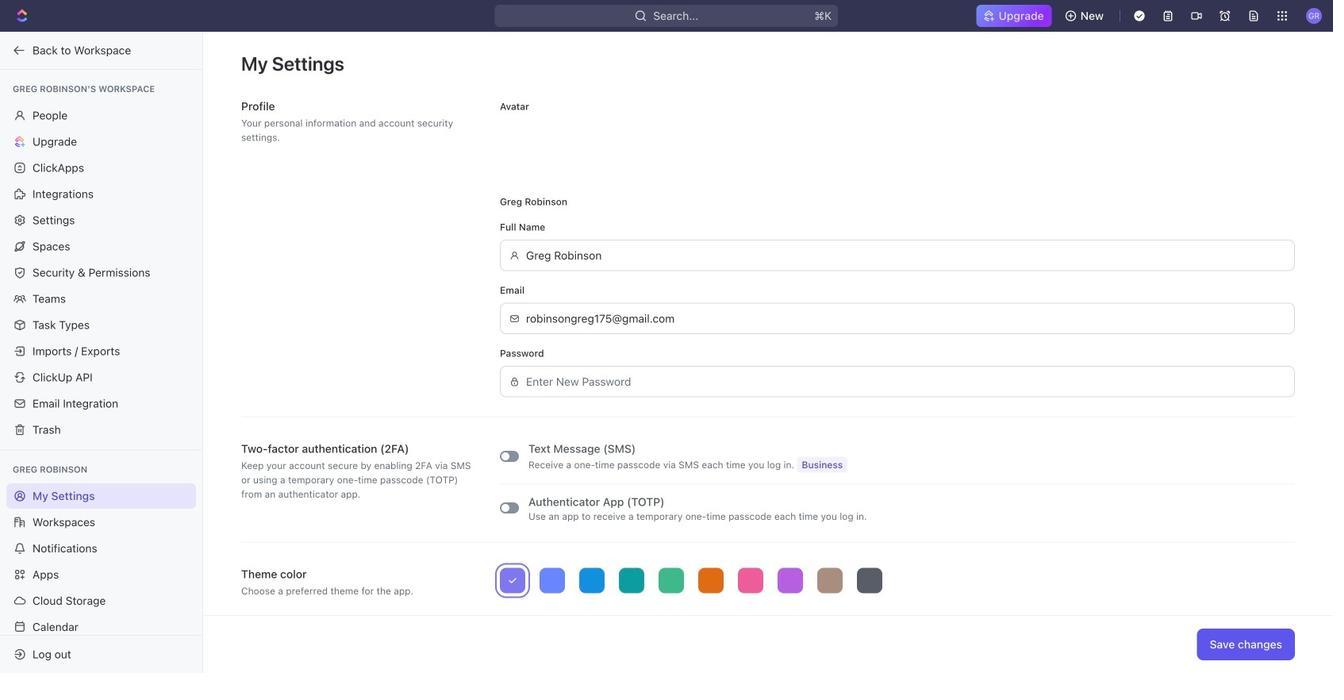 Task type: locate. For each thing, give the bounding box(es) containing it.
9 option from the left
[[818, 568, 843, 593]]

7 option from the left
[[738, 568, 764, 593]]

6 option from the left
[[699, 568, 724, 593]]

available on business plans or higher element
[[797, 457, 848, 473]]

option
[[500, 568, 526, 593], [540, 568, 565, 593], [580, 568, 605, 593], [619, 568, 645, 593], [659, 568, 684, 593], [699, 568, 724, 593], [738, 568, 764, 593], [778, 568, 803, 593], [818, 568, 843, 593], [857, 568, 883, 593]]

5 option from the left
[[659, 568, 684, 593]]

1 option from the left
[[500, 568, 526, 593]]

list box
[[500, 568, 1296, 593]]

3 option from the left
[[580, 568, 605, 593]]

Enter New Password text field
[[526, 367, 1286, 397]]



Task type: describe. For each thing, give the bounding box(es) containing it.
8 option from the left
[[778, 568, 803, 593]]

Enter Email text field
[[526, 304, 1286, 333]]

4 option from the left
[[619, 568, 645, 593]]

10 option from the left
[[857, 568, 883, 593]]

2 option from the left
[[540, 568, 565, 593]]

Enter Username text field
[[526, 241, 1286, 270]]



Task type: vqa. For each thing, say whether or not it's contained in the screenshot.
"Bases"
no



